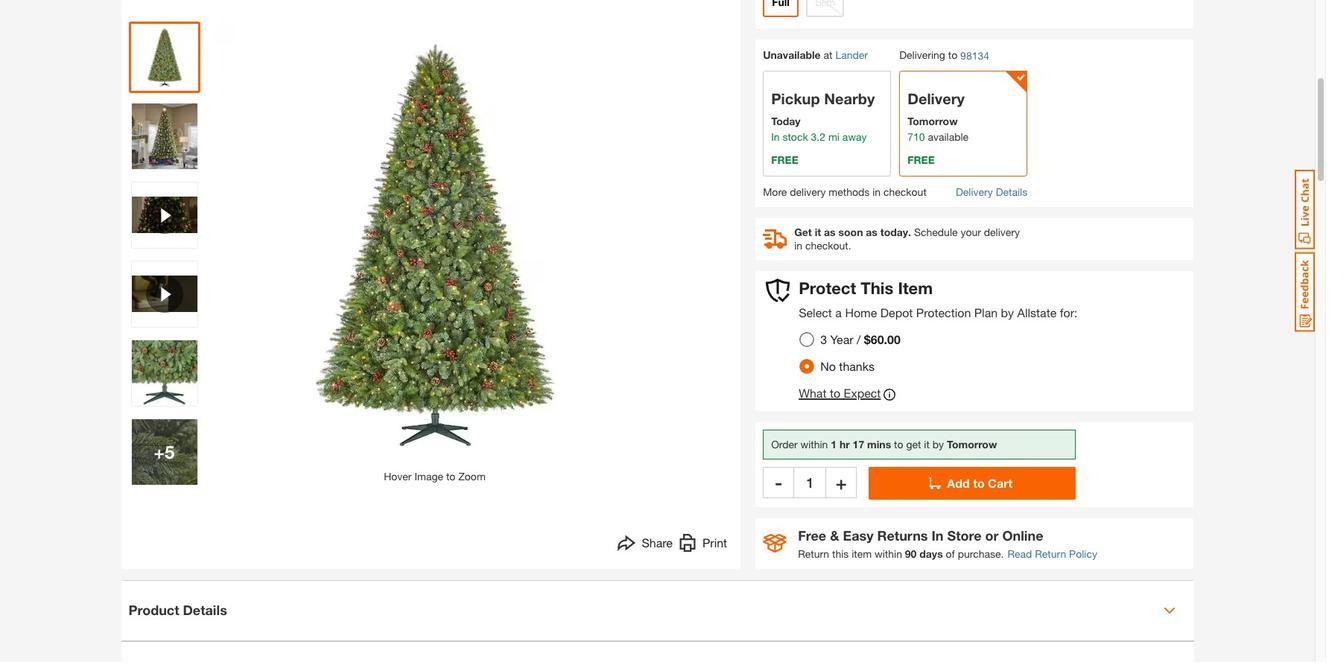 Task type: locate. For each thing, give the bounding box(es) containing it.
free
[[772, 154, 799, 166], [908, 154, 935, 166]]

pickup
[[772, 90, 820, 108]]

0 horizontal spatial in
[[772, 131, 780, 143]]

within left 90
[[875, 548, 903, 560]]

in up days
[[932, 528, 944, 544]]

away
[[843, 131, 867, 143]]

0 horizontal spatial details
[[183, 602, 227, 619]]

1 vertical spatial details
[[183, 602, 227, 619]]

1 horizontal spatial return
[[1035, 548, 1067, 560]]

1 vertical spatial in
[[932, 528, 944, 544]]

mi
[[829, 131, 840, 143]]

schedule
[[914, 226, 958, 239]]

free for nearby
[[772, 154, 799, 166]]

product details
[[129, 602, 227, 619]]

in down today
[[772, 131, 780, 143]]

within
[[801, 438, 828, 451], [875, 548, 903, 560]]

delivering to 98134
[[900, 49, 990, 62]]

to right add
[[974, 476, 985, 490]]

by right get
[[933, 438, 944, 451]]

1 horizontal spatial details
[[996, 186, 1028, 198]]

delivery up your
[[956, 186, 993, 198]]

1 horizontal spatial in
[[873, 186, 881, 198]]

delivery inside button
[[956, 186, 993, 198]]

+ inside + button
[[836, 472, 847, 493]]

details
[[996, 186, 1028, 198], [183, 602, 227, 619]]

3.2
[[811, 131, 826, 143]]

home accents holiday pre lit christmas trees 23pg90123 a0.3 image
[[132, 419, 197, 485]]

pickup nearby today in stock 3.2 mi away
[[772, 90, 875, 143]]

0 vertical spatial in
[[772, 131, 780, 143]]

live chat image
[[1295, 170, 1316, 250]]

- button
[[763, 467, 795, 498]]

1 horizontal spatial delivery
[[984, 226, 1020, 239]]

to right what
[[830, 386, 841, 400]]

delivery
[[790, 186, 826, 198], [984, 226, 1020, 239]]

1 horizontal spatial by
[[1001, 305, 1014, 320]]

return down free
[[798, 548, 830, 560]]

this
[[833, 548, 849, 560]]

$60.00
[[864, 332, 901, 346]]

0 vertical spatial tomorrow
[[908, 115, 958, 128]]

0 vertical spatial details
[[996, 186, 1028, 198]]

1 free from the left
[[772, 154, 799, 166]]

in for checkout.
[[795, 239, 803, 252]]

or
[[986, 528, 999, 544]]

return
[[798, 548, 830, 560], [1035, 548, 1067, 560]]

days
[[920, 548, 943, 560]]

1 vertical spatial delivery
[[956, 186, 993, 198]]

delivery up available
[[908, 90, 965, 108]]

in
[[772, 131, 780, 143], [932, 528, 944, 544]]

return right the read at the bottom right
[[1035, 548, 1067, 560]]

details for delivery details
[[996, 186, 1028, 198]]

0 horizontal spatial as
[[824, 226, 836, 239]]

to for what
[[830, 386, 841, 400]]

today.
[[881, 226, 912, 239]]

0 horizontal spatial return
[[798, 548, 830, 560]]

0 vertical spatial +
[[154, 442, 165, 463]]

1 vertical spatial in
[[795, 239, 803, 252]]

for:
[[1060, 305, 1078, 320]]

+
[[154, 442, 165, 463], [836, 472, 847, 493]]

at
[[824, 49, 833, 61]]

by right plan
[[1001, 305, 1014, 320]]

option group
[[794, 326, 913, 380]]

in
[[873, 186, 881, 198], [795, 239, 803, 252]]

what to expect button
[[799, 386, 896, 404]]

0 horizontal spatial delivery
[[790, 186, 826, 198]]

in inside schedule your delivery in checkout.
[[795, 239, 803, 252]]

1 horizontal spatial free
[[908, 154, 935, 166]]

free down stock
[[772, 154, 799, 166]]

delivery details
[[956, 186, 1028, 198]]

1 vertical spatial by
[[933, 438, 944, 451]]

0 vertical spatial within
[[801, 438, 828, 451]]

in down get
[[795, 239, 803, 252]]

1 vertical spatial within
[[875, 548, 903, 560]]

details inside delivery details button
[[996, 186, 1028, 198]]

option group containing 3 year /
[[794, 326, 913, 380]]

as right soon
[[866, 226, 878, 239]]

0 horizontal spatial in
[[795, 239, 803, 252]]

as up checkout.
[[824, 226, 836, 239]]

1 horizontal spatial as
[[866, 226, 878, 239]]

2 return from the left
[[1035, 548, 1067, 560]]

0 vertical spatial delivery
[[790, 186, 826, 198]]

a
[[836, 305, 842, 320]]

1 horizontal spatial +
[[836, 472, 847, 493]]

tomorrow
[[908, 115, 958, 128], [947, 438, 997, 451]]

within left the 1
[[801, 438, 828, 451]]

1 vertical spatial it
[[924, 438, 930, 451]]

print
[[703, 536, 728, 550]]

within inside 'free & easy returns in store or online return this item within 90 days of purchase. read return policy'
[[875, 548, 903, 560]]

tomorrow up available
[[908, 115, 958, 128]]

details for product details
[[183, 602, 227, 619]]

to left get
[[894, 438, 904, 451]]

to left zoom
[[446, 470, 456, 483]]

0 horizontal spatial within
[[801, 438, 828, 451]]

1 vertical spatial +
[[836, 472, 847, 493]]

0 horizontal spatial +
[[154, 442, 165, 463]]

in for checkout
[[873, 186, 881, 198]]

as
[[824, 226, 836, 239], [866, 226, 878, 239]]

0 vertical spatial it
[[815, 226, 821, 239]]

details inside product details button
[[183, 602, 227, 619]]

more delivery methods in checkout
[[763, 186, 927, 198]]

delivery for delivery details
[[956, 186, 993, 198]]

0 horizontal spatial by
[[933, 438, 944, 451]]

0 vertical spatial by
[[1001, 305, 1014, 320]]

zoom
[[459, 470, 486, 483]]

no
[[821, 359, 836, 373]]

0 vertical spatial in
[[873, 186, 881, 198]]

tomorrow up 'add to cart' button
[[947, 438, 997, 451]]

90
[[905, 548, 917, 560]]

by inside protect this item select a home depot protection plan by allstate for:
[[1001, 305, 1014, 320]]

1 horizontal spatial in
[[932, 528, 944, 544]]

mins
[[868, 438, 892, 451]]

2 free from the left
[[908, 154, 935, 166]]

1 vertical spatial delivery
[[984, 226, 1020, 239]]

this
[[861, 279, 894, 298]]

0 horizontal spatial free
[[772, 154, 799, 166]]

stock
[[783, 131, 808, 143]]

icon image
[[763, 535, 787, 553]]

to
[[949, 49, 958, 61], [830, 386, 841, 400], [894, 438, 904, 451], [446, 470, 456, 483], [974, 476, 985, 490]]

by
[[1001, 305, 1014, 320], [933, 438, 944, 451]]

delivery details button
[[956, 184, 1028, 200]]

delivery inside delivery tomorrow 710 available
[[908, 90, 965, 108]]

in right methods
[[873, 186, 881, 198]]

1 vertical spatial tomorrow
[[947, 438, 997, 451]]

to inside delivering to 98134
[[949, 49, 958, 61]]

item
[[852, 548, 872, 560]]

read
[[1008, 548, 1033, 560]]

delivery right your
[[984, 226, 1020, 239]]

1 horizontal spatial within
[[875, 548, 903, 560]]

0 vertical spatial delivery
[[908, 90, 965, 108]]

select
[[799, 305, 832, 320]]

easy
[[843, 528, 874, 544]]

home accents holiday pre lit christmas trees 23pg90123 40.2 image
[[132, 340, 197, 406]]

2 as from the left
[[866, 226, 878, 239]]

expect
[[844, 386, 881, 400]]

hover
[[384, 470, 412, 483]]

purchase.
[[958, 548, 1004, 560]]

schedule your delivery in checkout.
[[795, 226, 1020, 252]]

soon
[[839, 226, 863, 239]]

by for 1
[[933, 438, 944, 451]]

None field
[[795, 467, 826, 498]]

delivery for delivery tomorrow 710 available
[[908, 90, 965, 108]]

no thanks
[[821, 359, 875, 373]]

checkout
[[884, 186, 927, 198]]

+ for +
[[836, 472, 847, 493]]

free down 710
[[908, 154, 935, 166]]

item
[[898, 279, 933, 298]]

delivery right more
[[790, 186, 826, 198]]

hover image to zoom button
[[211, 21, 659, 484]]

to left 98134
[[949, 49, 958, 61]]

order within 1 hr 17 mins to get it by tomorrow
[[772, 438, 997, 451]]

product details button
[[121, 581, 1194, 641]]



Task type: vqa. For each thing, say whether or not it's contained in the screenshot.
to
yes



Task type: describe. For each thing, give the bounding box(es) containing it.
delivery inside schedule your delivery in checkout.
[[984, 226, 1020, 239]]

3
[[821, 332, 827, 346]]

product
[[129, 602, 179, 619]]

unavailable at lander
[[763, 49, 868, 61]]

caret image
[[1164, 605, 1176, 617]]

6329748467112 image
[[132, 182, 197, 248]]

print button
[[679, 534, 728, 556]]

today
[[772, 115, 801, 128]]

policy
[[1070, 548, 1098, 560]]

methods
[[829, 186, 870, 198]]

thanks
[[839, 359, 875, 373]]

checkout.
[[806, 239, 852, 252]]

cart
[[988, 476, 1013, 490]]

1 as from the left
[[824, 226, 836, 239]]

available
[[928, 131, 969, 143]]

6329914715112 image
[[132, 261, 197, 327]]

delivering
[[900, 49, 946, 61]]

in inside 'free & easy returns in store or online return this item within 90 days of purchase. read return policy'
[[932, 528, 944, 544]]

depot
[[881, 305, 913, 320]]

what to expect
[[799, 386, 881, 400]]

allstate
[[1018, 305, 1057, 320]]

home accents holiday pre lit christmas trees 23pg90123 e1.1 image
[[132, 103, 197, 169]]

feedback link image
[[1295, 252, 1316, 332]]

free
[[798, 528, 827, 544]]

lander
[[836, 49, 868, 61]]

order
[[772, 438, 798, 451]]

plan
[[975, 305, 998, 320]]

home
[[845, 305, 878, 320]]

of
[[946, 548, 955, 560]]

read return policy link
[[1008, 546, 1098, 562]]

-
[[776, 472, 782, 493]]

year
[[831, 332, 854, 346]]

share
[[642, 536, 673, 550]]

+ 5
[[154, 442, 175, 463]]

by for item
[[1001, 305, 1014, 320]]

protection
[[917, 305, 971, 320]]

what
[[799, 386, 827, 400]]

lander button
[[836, 49, 868, 61]]

store
[[948, 528, 982, 544]]

returns
[[878, 528, 928, 544]]

free & easy returns in store or online return this item within 90 days of purchase. read return policy
[[798, 528, 1098, 560]]

add to cart
[[948, 476, 1013, 490]]

to for add
[[974, 476, 985, 490]]

to for delivering
[[949, 49, 958, 61]]

get
[[795, 226, 812, 239]]

1
[[831, 438, 837, 451]]

/
[[857, 332, 861, 346]]

online
[[1003, 528, 1044, 544]]

protect
[[799, 279, 857, 298]]

1 return from the left
[[798, 548, 830, 560]]

hr
[[840, 438, 850, 451]]

98134 link
[[961, 48, 990, 64]]

delivery tomorrow 710 available
[[908, 90, 969, 143]]

&
[[830, 528, 840, 544]]

tomorrow inside delivery tomorrow 710 available
[[908, 115, 958, 128]]

710
[[908, 131, 925, 143]]

5
[[165, 442, 175, 463]]

17
[[853, 438, 865, 451]]

+ button
[[826, 467, 857, 498]]

protect this item select a home depot protection plan by allstate for:
[[799, 279, 1078, 320]]

3 year / $60.00
[[821, 332, 901, 346]]

unavailable
[[763, 49, 821, 61]]

free for tomorrow
[[908, 154, 935, 166]]

in inside pickup nearby today in stock 3.2 mi away
[[772, 131, 780, 143]]

home accents holiday pre lit christmas trees 23pg90123 64.0 image
[[132, 24, 197, 90]]

hover image to zoom
[[384, 470, 486, 483]]

nearby
[[825, 90, 875, 108]]

+ for + 5
[[154, 442, 165, 463]]

add to cart button
[[869, 467, 1076, 500]]

your
[[961, 226, 982, 239]]

share button
[[618, 534, 673, 556]]

98134
[[961, 49, 990, 62]]

add
[[948, 476, 970, 490]]

1 horizontal spatial it
[[924, 438, 930, 451]]

0 horizontal spatial it
[[815, 226, 821, 239]]

image
[[415, 470, 443, 483]]

more
[[763, 186, 787, 198]]

get it as soon as today.
[[795, 226, 912, 239]]

get
[[907, 438, 922, 451]]



